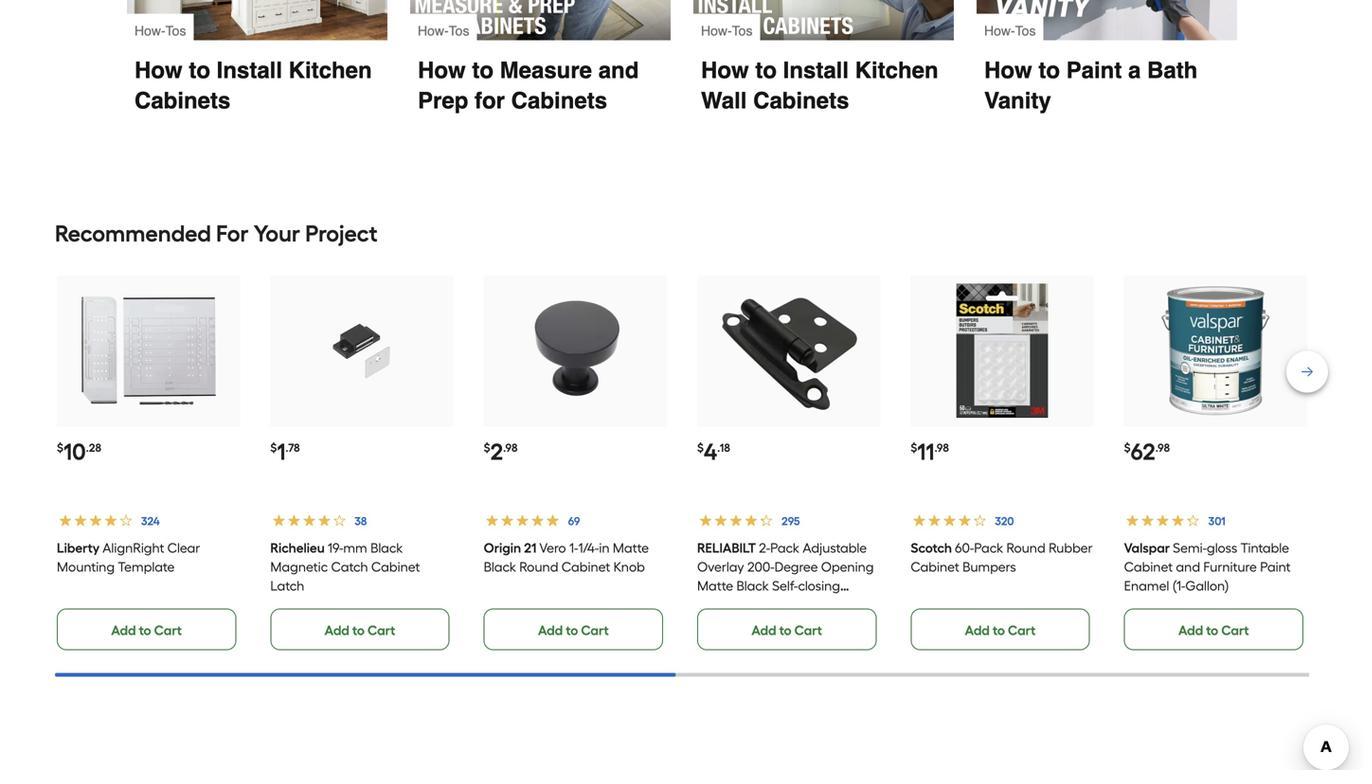 Task type: describe. For each thing, give the bounding box(es) containing it.
liberty
[[57, 540, 100, 556]]

.18
[[717, 441, 730, 455]]

$ for 2
[[484, 441, 490, 455]]

reliabilt
[[697, 540, 756, 556]]

how- for how to install kitchen cabinets
[[135, 23, 166, 38]]

scotch 60-pack round rubber cabinet bumpers image
[[929, 278, 1076, 424]]

to inside the 10 list item
[[139, 622, 151, 639]]

add to cart link for 62
[[1124, 609, 1304, 650]]

origin 21 vero 1-1/4-in matte black round cabinet knob image
[[502, 278, 649, 424]]

cart for 2
[[581, 622, 609, 639]]

black inside the vero 1-1/4-in matte black round cabinet knob
[[484, 559, 516, 575]]

a video showing how to install kitchen upper cabinets. image
[[694, 0, 954, 40]]

round inside 60-pack round rubber cabinet bumpers
[[1007, 540, 1046, 556]]

pack for 11
[[974, 540, 1004, 556]]

gallon)
[[1186, 578, 1229, 594]]

add to cart for 10
[[111, 622, 182, 639]]

cart for 1
[[368, 622, 395, 639]]

add for 4
[[752, 622, 777, 639]]

how- for how to paint a bath vanity
[[984, 23, 1015, 38]]

catch
[[331, 559, 368, 575]]

cabinet inside 60-pack round rubber cabinet bumpers
[[911, 559, 960, 575]]

and inside the semi-gloss tintable cabinet and furniture paint enamel (1-gallon)
[[1176, 559, 1201, 575]]

gloss
[[1207, 540, 1238, 556]]

paint inside how to paint a bath vanity
[[1067, 57, 1122, 83]]

a white kitchen with white cabinets and a white island with four drawer fronts. image
[[127, 0, 388, 40]]

furniture
[[1204, 559, 1257, 575]]

$ 11 .98
[[911, 438, 949, 466]]

recommended for your project
[[55, 220, 378, 247]]

origin
[[484, 540, 521, 556]]

.98 for 11
[[935, 441, 949, 455]]

add for 62
[[1179, 622, 1204, 639]]

2
[[490, 438, 503, 466]]

tos for how to paint a bath vanity
[[1015, 23, 1036, 38]]

cabinet inside 2-pack adjustable overlay 200-degree opening matte black self-closing overlay cabinet hinge
[[748, 597, 796, 613]]

cabinets inside "how to install kitchen cabinets"
[[135, 88, 231, 114]]

cart for 11
[[1008, 622, 1036, 639]]

62 list item
[[1124, 275, 1308, 650]]

10 list item
[[57, 275, 240, 650]]

knob
[[614, 559, 645, 575]]

semi-
[[1173, 540, 1207, 556]]

2 list item
[[484, 275, 667, 650]]

add to cart link for 1
[[270, 609, 450, 650]]

vero
[[539, 540, 566, 556]]

a video showing how to paint a vanity. image
[[977, 0, 1237, 40]]

how- for how to measure and prep for cabinets
[[418, 23, 449, 38]]

reliabilt 2-pack adjustable overlay 200-degree opening matte black self-closing overlay cabinet hinge image
[[716, 278, 862, 424]]

recommended
[[55, 220, 211, 247]]

tos for how to install kitchen wall cabinets
[[732, 23, 753, 38]]

60-
[[955, 540, 974, 556]]

self-
[[772, 578, 798, 594]]

origin 21
[[484, 540, 537, 556]]

add to cart link for 10
[[57, 609, 236, 650]]

scotch
[[911, 540, 952, 556]]

how for how to paint a bath vanity
[[984, 57, 1032, 83]]

kitchen for how to install kitchen cabinets
[[289, 57, 372, 83]]

add for 2
[[538, 622, 563, 639]]

richelieu 19-mm black magnetic catch cabinet latch image
[[289, 278, 435, 424]]

$ 4 .18
[[697, 438, 730, 466]]

cabinet inside 19-mm black magnetic catch cabinet latch
[[371, 559, 420, 575]]

enamel
[[1124, 578, 1170, 594]]

add to cart link for 4
[[697, 609, 877, 650]]

to inside 1 list item
[[352, 622, 365, 639]]

alignright
[[103, 540, 164, 556]]

in
[[599, 540, 610, 556]]

mm
[[343, 540, 367, 556]]

liberty alignright clear mounting template image
[[75, 278, 222, 424]]

to inside how to measure and prep for cabinets
[[472, 57, 494, 83]]

how to measure and prep for cabinets
[[418, 57, 645, 114]]

1
[[277, 438, 286, 466]]

for
[[475, 88, 505, 114]]

bumpers
[[963, 559, 1016, 575]]

template
[[118, 559, 175, 575]]

clear
[[167, 540, 200, 556]]

tos for how to install kitchen cabinets
[[165, 23, 186, 38]]

cabinet inside the semi-gloss tintable cabinet and furniture paint enamel (1-gallon)
[[1124, 559, 1173, 575]]

1 list item
[[270, 275, 454, 650]]

measure
[[500, 57, 592, 83]]

bath
[[1147, 57, 1198, 83]]

.98 for 62
[[1156, 441, 1170, 455]]

your
[[254, 220, 300, 247]]

hinge
[[799, 597, 835, 613]]

60-pack round rubber cabinet bumpers
[[911, 540, 1093, 575]]

add to cart link for 11
[[911, 609, 1090, 650]]

2 overlay from the top
[[697, 597, 744, 613]]

11
[[917, 438, 935, 466]]

how-tos for how to install kitchen wall cabinets
[[701, 23, 753, 38]]

a video showing how to measure and prep for kitchen cabinets. image
[[410, 0, 671, 40]]

$ 10 .28
[[57, 438, 101, 466]]

add to cart for 2
[[538, 622, 609, 639]]



Task type: locate. For each thing, give the bounding box(es) containing it.
$ inside $ 1 .78
[[270, 441, 277, 455]]

1/4-
[[578, 540, 599, 556]]

1 horizontal spatial cabinets
[[511, 88, 607, 114]]

add to cart link inside 11 list item
[[911, 609, 1090, 650]]

3 how- from the left
[[701, 23, 732, 38]]

0 horizontal spatial kitchen
[[289, 57, 372, 83]]

to down a video showing how to install kitchen upper cabinets. image
[[755, 57, 777, 83]]

1 add to cart link from the left
[[57, 609, 236, 650]]

2 how from the left
[[418, 57, 466, 83]]

how to paint a bath vanity
[[984, 57, 1204, 114]]

to
[[189, 57, 210, 83], [472, 57, 494, 83], [755, 57, 777, 83], [1039, 57, 1060, 83], [139, 622, 151, 639], [352, 622, 365, 639], [566, 622, 578, 639], [779, 622, 792, 639], [993, 622, 1005, 639], [1206, 622, 1219, 639]]

add down the vero 1-1/4-in matte black round cabinet knob
[[538, 622, 563, 639]]

cart
[[154, 622, 182, 639], [368, 622, 395, 639], [581, 622, 609, 639], [795, 622, 822, 639], [1008, 622, 1036, 639], [1222, 622, 1249, 639]]

to down self-
[[779, 622, 792, 639]]

magnetic
[[270, 559, 328, 575]]

to inside 2 list item
[[566, 622, 578, 639]]

add to cart for 11
[[965, 622, 1036, 639]]

add for 10
[[111, 622, 136, 639]]

matte down reliabilt
[[697, 578, 734, 594]]

4 tos from the left
[[1015, 23, 1036, 38]]

and right measure
[[599, 57, 639, 83]]

0 vertical spatial round
[[1007, 540, 1046, 556]]

$ 2 .98
[[484, 438, 518, 466]]

add to cart down gallon) in the bottom right of the page
[[1179, 622, 1249, 639]]

add to cart inside 1 list item
[[325, 622, 395, 639]]

6 add to cart from the left
[[1179, 622, 1249, 639]]

add to cart link inside 1 list item
[[270, 609, 450, 650]]

62
[[1131, 438, 1156, 466]]

alignright clear mounting template
[[57, 540, 200, 575]]

add down 19-mm black magnetic catch cabinet latch
[[325, 622, 350, 639]]

1 tos from the left
[[165, 23, 186, 38]]

1 how-tos from the left
[[135, 23, 186, 38]]

6 add from the left
[[1179, 622, 1204, 639]]

cart down hinge
[[795, 622, 822, 639]]

3 cabinets from the left
[[753, 88, 849, 114]]

pack inside 2-pack adjustable overlay 200-degree opening matte black self-closing overlay cabinet hinge
[[770, 540, 800, 556]]

.78
[[286, 441, 300, 455]]

how inside "how to install kitchen cabinets"
[[135, 57, 183, 83]]

3 add to cart from the left
[[538, 622, 609, 639]]

add inside 1 list item
[[325, 622, 350, 639]]

add down (1- in the bottom right of the page
[[1179, 622, 1204, 639]]

cart down gallon) in the bottom right of the page
[[1222, 622, 1249, 639]]

add down bumpers
[[965, 622, 990, 639]]

install inside how to install kitchen wall cabinets
[[783, 57, 849, 83]]

1 overlay from the top
[[697, 559, 744, 575]]

2 horizontal spatial black
[[737, 578, 769, 594]]

cabinet right the catch
[[371, 559, 420, 575]]

6 add to cart link from the left
[[1124, 609, 1304, 650]]

richelieu
[[270, 540, 325, 556]]

add to cart for 62
[[1179, 622, 1249, 639]]

2 install from the left
[[783, 57, 849, 83]]

1 vertical spatial paint
[[1260, 559, 1291, 575]]

vanity
[[984, 88, 1051, 114]]

add inside the '62' list item
[[1179, 622, 1204, 639]]

add to cart link for 2
[[484, 609, 663, 650]]

to down the vero 1-1/4-in matte black round cabinet knob
[[566, 622, 578, 639]]

3 how-tos from the left
[[701, 23, 753, 38]]

0 horizontal spatial matte
[[613, 540, 649, 556]]

tos for how to measure and prep for cabinets
[[449, 23, 469, 38]]

install for cabinets
[[217, 57, 282, 83]]

paint left 'a'
[[1067, 57, 1122, 83]]

add to cart link down template
[[57, 609, 236, 650]]

recommended for your project heading
[[55, 214, 1309, 252]]

1 $ from the left
[[57, 441, 63, 455]]

$ inside $ 11 .98
[[911, 441, 917, 455]]

1 horizontal spatial and
[[1176, 559, 1201, 575]]

2 .98 from the left
[[935, 441, 949, 455]]

how to install kitchen cabinets
[[135, 57, 378, 114]]

5 add to cart from the left
[[965, 622, 1036, 639]]

2 $ from the left
[[270, 441, 277, 455]]

kitchen down a white kitchen with white cabinets and a white island with four drawer fronts. image
[[289, 57, 372, 83]]

add to cart for 4
[[752, 622, 822, 639]]

tos
[[165, 23, 186, 38], [449, 23, 469, 38], [732, 23, 753, 38], [1015, 23, 1036, 38]]

$ for 62
[[1124, 441, 1131, 455]]

and
[[599, 57, 639, 83], [1176, 559, 1201, 575]]

install for wall
[[783, 57, 849, 83]]

1 cart from the left
[[154, 622, 182, 639]]

5 add to cart link from the left
[[911, 609, 1090, 650]]

add to cart link inside 2 list item
[[484, 609, 663, 650]]

cart for 10
[[154, 622, 182, 639]]

.98 for 2
[[503, 441, 518, 455]]

paint inside the semi-gloss tintable cabinet and furniture paint enamel (1-gallon)
[[1260, 559, 1291, 575]]

$ inside $ 2 .98
[[484, 441, 490, 455]]

add to cart
[[111, 622, 182, 639], [325, 622, 395, 639], [538, 622, 609, 639], [752, 622, 822, 639], [965, 622, 1036, 639], [1179, 622, 1249, 639]]

4 list item
[[697, 275, 881, 650]]

1 vertical spatial and
[[1176, 559, 1201, 575]]

5 cart from the left
[[1008, 622, 1036, 639]]

2 vertical spatial black
[[737, 578, 769, 594]]

cabinet
[[371, 559, 420, 575], [562, 559, 610, 575], [911, 559, 960, 575], [1124, 559, 1173, 575], [748, 597, 796, 613]]

0 horizontal spatial install
[[217, 57, 282, 83]]

1 horizontal spatial .98
[[935, 441, 949, 455]]

round down 21
[[519, 559, 559, 575]]

1 kitchen from the left
[[289, 57, 372, 83]]

add to cart link inside the 10 list item
[[57, 609, 236, 650]]

how for how to install kitchen cabinets
[[135, 57, 183, 83]]

3 add to cart link from the left
[[484, 609, 663, 650]]

round
[[1007, 540, 1046, 556], [519, 559, 559, 575]]

4 cart from the left
[[795, 622, 822, 639]]

4 how from the left
[[984, 57, 1032, 83]]

.28
[[86, 441, 101, 455]]

3 $ from the left
[[484, 441, 490, 455]]

11 list item
[[911, 275, 1094, 650]]

cart down template
[[154, 622, 182, 639]]

add inside 2 list item
[[538, 622, 563, 639]]

to up for
[[472, 57, 494, 83]]

4 add from the left
[[752, 622, 777, 639]]

0 vertical spatial black
[[371, 540, 403, 556]]

2-pack adjustable overlay 200-degree opening matte black self-closing overlay cabinet hinge
[[697, 540, 874, 613]]

add to cart down the catch
[[325, 622, 395, 639]]

1 cabinets from the left
[[135, 88, 231, 114]]

1 horizontal spatial pack
[[974, 540, 1004, 556]]

paint down tintable
[[1260, 559, 1291, 575]]

cabinet down self-
[[748, 597, 796, 613]]

to inside 4 list item
[[779, 622, 792, 639]]

pack up degree
[[770, 540, 800, 556]]

to inside 11 list item
[[993, 622, 1005, 639]]

.98 inside '$ 62 .98'
[[1156, 441, 1170, 455]]

add to cart link inside 4 list item
[[697, 609, 877, 650]]

adjustable
[[803, 540, 867, 556]]

pack
[[770, 540, 800, 556], [974, 540, 1004, 556]]

cart for 62
[[1222, 622, 1249, 639]]

5 add from the left
[[965, 622, 990, 639]]

1-
[[569, 540, 578, 556]]

$ inside $ 10 .28
[[57, 441, 63, 455]]

3 how from the left
[[701, 57, 749, 83]]

closing
[[798, 578, 840, 594]]

vero 1-1/4-in matte black round cabinet knob
[[484, 540, 649, 575]]

valspar
[[1124, 540, 1170, 556]]

2 horizontal spatial .98
[[1156, 441, 1170, 455]]

2 how- from the left
[[418, 23, 449, 38]]

kitchen inside how to install kitchen wall cabinets
[[855, 57, 939, 83]]

3 add from the left
[[538, 622, 563, 639]]

2 tos from the left
[[449, 23, 469, 38]]

to up vanity
[[1039, 57, 1060, 83]]

add to cart down bumpers
[[965, 622, 1036, 639]]

pack up bumpers
[[974, 540, 1004, 556]]

1 horizontal spatial round
[[1007, 540, 1046, 556]]

round up bumpers
[[1007, 540, 1046, 556]]

to down a white kitchen with white cabinets and a white island with four drawer fronts. image
[[189, 57, 210, 83]]

cabinets
[[135, 88, 231, 114], [511, 88, 607, 114], [753, 88, 849, 114]]

black right mm at bottom left
[[371, 540, 403, 556]]

0 horizontal spatial round
[[519, 559, 559, 575]]

add to cart inside 11 list item
[[965, 622, 1036, 639]]

and inside how to measure and prep for cabinets
[[599, 57, 639, 83]]

semi-gloss tintable cabinet and furniture paint enamel (1-gallon)
[[1124, 540, 1291, 594]]

.98 inside $ 11 .98
[[935, 441, 949, 455]]

0 vertical spatial matte
[[613, 540, 649, 556]]

cart inside the 10 list item
[[154, 622, 182, 639]]

a
[[1128, 57, 1141, 83]]

1 horizontal spatial paint
[[1260, 559, 1291, 575]]

how-
[[135, 23, 166, 38], [418, 23, 449, 38], [701, 23, 732, 38], [984, 23, 1015, 38]]

add to cart link down the catch
[[270, 609, 450, 650]]

4 how- from the left
[[984, 23, 1015, 38]]

add inside 11 list item
[[965, 622, 990, 639]]

matte inside 2-pack adjustable overlay 200-degree opening matte black self-closing overlay cabinet hinge
[[697, 578, 734, 594]]

how to install kitchen wall cabinets
[[701, 57, 945, 114]]

add for 1
[[325, 622, 350, 639]]

to inside "how to install kitchen cabinets"
[[189, 57, 210, 83]]

paint
[[1067, 57, 1122, 83], [1260, 559, 1291, 575]]

install down a white kitchen with white cabinets and a white island with four drawer fronts. image
[[217, 57, 282, 83]]

cabinet down the 1/4-
[[562, 559, 610, 575]]

install down a video showing how to install kitchen upper cabinets. image
[[783, 57, 849, 83]]

add to cart link down bumpers
[[911, 609, 1090, 650]]

cart inside the '62' list item
[[1222, 622, 1249, 639]]

add to cart link down the vero 1-1/4-in matte black round cabinet knob
[[484, 609, 663, 650]]

1 add to cart from the left
[[111, 622, 182, 639]]

for
[[216, 220, 249, 247]]

6 $ from the left
[[1124, 441, 1131, 455]]

3 tos from the left
[[732, 23, 753, 38]]

4 add to cart from the left
[[752, 622, 822, 639]]

add down self-
[[752, 622, 777, 639]]

1 vertical spatial overlay
[[697, 597, 744, 613]]

add to cart for 1
[[325, 622, 395, 639]]

latch
[[270, 578, 304, 594]]

to inside how to install kitchen wall cabinets
[[755, 57, 777, 83]]

how-tos for how to paint a bath vanity
[[984, 23, 1036, 38]]

cart down the catch
[[368, 622, 395, 639]]

$ for 11
[[911, 441, 917, 455]]

cart inside 4 list item
[[795, 622, 822, 639]]

kitchen
[[289, 57, 372, 83], [855, 57, 939, 83]]

add inside 4 list item
[[752, 622, 777, 639]]

1 horizontal spatial kitchen
[[855, 57, 939, 83]]

cart down bumpers
[[1008, 622, 1036, 639]]

add to cart down hinge
[[752, 622, 822, 639]]

add to cart link down self-
[[697, 609, 877, 650]]

1 horizontal spatial install
[[783, 57, 849, 83]]

1 add from the left
[[111, 622, 136, 639]]

degree
[[775, 559, 818, 575]]

$ for 4
[[697, 441, 704, 455]]

add to cart inside the '62' list item
[[1179, 622, 1249, 639]]

add to cart inside the 10 list item
[[111, 622, 182, 639]]

black down '200-'
[[737, 578, 769, 594]]

19-
[[328, 540, 343, 556]]

to inside the '62' list item
[[1206, 622, 1219, 639]]

cabinet inside the vero 1-1/4-in matte black round cabinet knob
[[562, 559, 610, 575]]

6 cart from the left
[[1222, 622, 1249, 639]]

2 add from the left
[[325, 622, 350, 639]]

4 add to cart link from the left
[[697, 609, 877, 650]]

4
[[704, 438, 717, 466]]

to inside how to paint a bath vanity
[[1039, 57, 1060, 83]]

rubber
[[1049, 540, 1093, 556]]

cart down the vero 1-1/4-in matte black round cabinet knob
[[581, 622, 609, 639]]

add to cart down template
[[111, 622, 182, 639]]

$ for 1
[[270, 441, 277, 455]]

2 pack from the left
[[974, 540, 1004, 556]]

1 horizontal spatial matte
[[697, 578, 734, 594]]

2 add to cart link from the left
[[270, 609, 450, 650]]

1 vertical spatial round
[[519, 559, 559, 575]]

2 add to cart from the left
[[325, 622, 395, 639]]

prep
[[418, 88, 468, 114]]

.98
[[503, 441, 518, 455], [935, 441, 949, 455], [1156, 441, 1170, 455]]

cart inside 11 list item
[[1008, 622, 1036, 639]]

(1-
[[1173, 578, 1186, 594]]

cart inside 2 list item
[[581, 622, 609, 639]]

kitchen down a video showing how to install kitchen upper cabinets. image
[[855, 57, 939, 83]]

overlay
[[697, 559, 744, 575], [697, 597, 744, 613]]

add for 11
[[965, 622, 990, 639]]

black down origin
[[484, 559, 516, 575]]

0 horizontal spatial pack
[[770, 540, 800, 556]]

black
[[371, 540, 403, 556], [484, 559, 516, 575], [737, 578, 769, 594]]

0 vertical spatial paint
[[1067, 57, 1122, 83]]

2-
[[759, 540, 770, 556]]

1 horizontal spatial black
[[484, 559, 516, 575]]

add to cart inside 4 list item
[[752, 622, 822, 639]]

black inside 2-pack adjustable overlay 200-degree opening matte black self-closing overlay cabinet hinge
[[737, 578, 769, 594]]

200-
[[748, 559, 775, 575]]

3 .98 from the left
[[1156, 441, 1170, 455]]

opening
[[821, 559, 874, 575]]

project
[[305, 220, 378, 247]]

1 .98 from the left
[[503, 441, 518, 455]]

how inside how to paint a bath vanity
[[984, 57, 1032, 83]]

add to cart down the vero 1-1/4-in matte black round cabinet knob
[[538, 622, 609, 639]]

1 how- from the left
[[135, 23, 166, 38]]

3 cart from the left
[[581, 622, 609, 639]]

pack inside 60-pack round rubber cabinet bumpers
[[974, 540, 1004, 556]]

how-tos
[[135, 23, 186, 38], [418, 23, 469, 38], [701, 23, 753, 38], [984, 23, 1036, 38]]

mounting
[[57, 559, 115, 575]]

0 vertical spatial overlay
[[697, 559, 744, 575]]

how- for how to install kitchen wall cabinets
[[701, 23, 732, 38]]

$
[[57, 441, 63, 455], [270, 441, 277, 455], [484, 441, 490, 455], [697, 441, 704, 455], [911, 441, 917, 455], [1124, 441, 1131, 455]]

black inside 19-mm black magnetic catch cabinet latch
[[371, 540, 403, 556]]

0 vertical spatial and
[[599, 57, 639, 83]]

add to cart inside 2 list item
[[538, 622, 609, 639]]

wall
[[701, 88, 747, 114]]

cart for 4
[[795, 622, 822, 639]]

21
[[524, 540, 537, 556]]

round inside the vero 1-1/4-in matte black round cabinet knob
[[519, 559, 559, 575]]

how for how to measure and prep for cabinets
[[418, 57, 466, 83]]

2 kitchen from the left
[[855, 57, 939, 83]]

$ inside '$ 62 .98'
[[1124, 441, 1131, 455]]

how inside how to measure and prep for cabinets
[[418, 57, 466, 83]]

0 horizontal spatial paint
[[1067, 57, 1122, 83]]

matte inside the vero 1-1/4-in matte black round cabinet knob
[[613, 540, 649, 556]]

add to cart link down gallon) in the bottom right of the page
[[1124, 609, 1304, 650]]

4 $ from the left
[[697, 441, 704, 455]]

to down gallon) in the bottom right of the page
[[1206, 622, 1219, 639]]

add to cart link
[[57, 609, 236, 650], [270, 609, 450, 650], [484, 609, 663, 650], [697, 609, 877, 650], [911, 609, 1090, 650], [1124, 609, 1304, 650]]

$ inside "$ 4 .18"
[[697, 441, 704, 455]]

how
[[135, 57, 183, 83], [418, 57, 466, 83], [701, 57, 749, 83], [984, 57, 1032, 83]]

2 horizontal spatial cabinets
[[753, 88, 849, 114]]

1 how from the left
[[135, 57, 183, 83]]

how-tos for how to measure and prep for cabinets
[[418, 23, 469, 38]]

$ for 10
[[57, 441, 63, 455]]

to down template
[[139, 622, 151, 639]]

how inside how to install kitchen wall cabinets
[[701, 57, 749, 83]]

add inside the 10 list item
[[111, 622, 136, 639]]

5 $ from the left
[[911, 441, 917, 455]]

19-mm black magnetic catch cabinet latch
[[270, 540, 420, 594]]

matte up knob
[[613, 540, 649, 556]]

0 horizontal spatial black
[[371, 540, 403, 556]]

cabinets inside how to install kitchen wall cabinets
[[753, 88, 849, 114]]

tintable
[[1241, 540, 1290, 556]]

1 install from the left
[[217, 57, 282, 83]]

1 vertical spatial matte
[[697, 578, 734, 594]]

10
[[63, 438, 86, 466]]

2 cabinets from the left
[[511, 88, 607, 114]]

kitchen for how to install kitchen wall cabinets
[[855, 57, 939, 83]]

1 vertical spatial black
[[484, 559, 516, 575]]

and down semi-
[[1176, 559, 1201, 575]]

cabinet down valspar
[[1124, 559, 1173, 575]]

pack for 4
[[770, 540, 800, 556]]

0 horizontal spatial cabinets
[[135, 88, 231, 114]]

how for how to install kitchen wall cabinets
[[701, 57, 749, 83]]

install
[[217, 57, 282, 83], [783, 57, 849, 83]]

0 horizontal spatial .98
[[503, 441, 518, 455]]

add
[[111, 622, 136, 639], [325, 622, 350, 639], [538, 622, 563, 639], [752, 622, 777, 639], [965, 622, 990, 639], [1179, 622, 1204, 639]]

1 pack from the left
[[770, 540, 800, 556]]

cart inside 1 list item
[[368, 622, 395, 639]]

cabinets inside how to measure and prep for cabinets
[[511, 88, 607, 114]]

matte
[[613, 540, 649, 556], [697, 578, 734, 594]]

add to cart link inside the '62' list item
[[1124, 609, 1304, 650]]

add down template
[[111, 622, 136, 639]]

cabinet down scotch
[[911, 559, 960, 575]]

.98 inside $ 2 .98
[[503, 441, 518, 455]]

how-tos for how to install kitchen cabinets
[[135, 23, 186, 38]]

kitchen inside "how to install kitchen cabinets"
[[289, 57, 372, 83]]

0 horizontal spatial and
[[599, 57, 639, 83]]

install inside "how to install kitchen cabinets"
[[217, 57, 282, 83]]

valspar semi-gloss tintable cabinet and furniture paint enamel (1-gallon) image
[[1143, 278, 1289, 424]]

$ 62 .98
[[1124, 438, 1170, 466]]

to down the catch
[[352, 622, 365, 639]]

2 cart from the left
[[368, 622, 395, 639]]

2 how-tos from the left
[[418, 23, 469, 38]]

$ 1 .78
[[270, 438, 300, 466]]

4 how-tos from the left
[[984, 23, 1036, 38]]

to down bumpers
[[993, 622, 1005, 639]]



Task type: vqa. For each thing, say whether or not it's contained in the screenshot.
$ related to 11
yes



